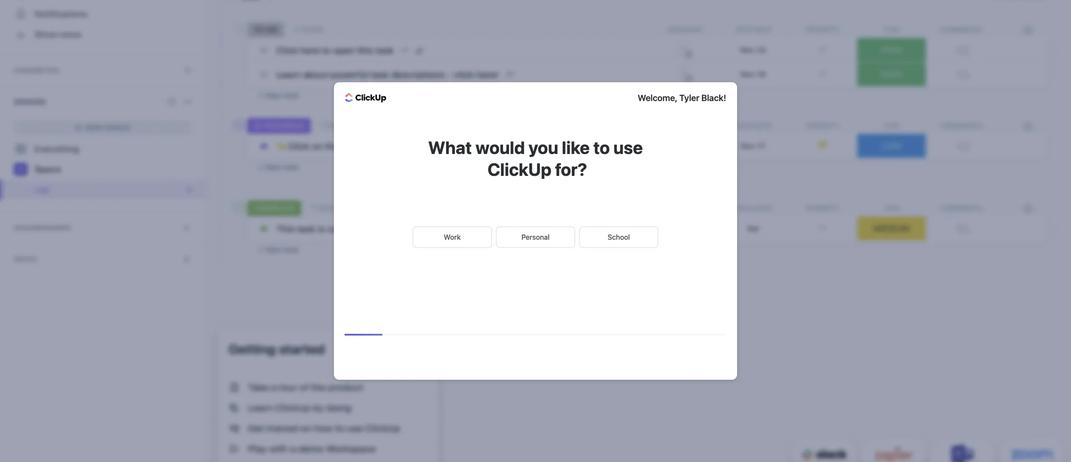 Task type: vqa. For each thing, say whether or not it's contained in the screenshot.
GOALS
no



Task type: describe. For each thing, give the bounding box(es) containing it.
tyler
[[680, 93, 700, 103]]

would
[[476, 137, 525, 158]]

school
[[608, 234, 630, 242]]

black!
[[702, 93, 726, 103]]

clickup
[[488, 159, 552, 180]]

what would you like to use clickup for?
[[428, 137, 643, 180]]

like
[[562, 137, 590, 158]]

what
[[428, 137, 472, 158]]

to
[[594, 137, 610, 158]]



Task type: locate. For each thing, give the bounding box(es) containing it.
you
[[529, 137, 558, 158]]

welcome, tyler black!
[[638, 93, 726, 103]]

clickup logo image
[[345, 93, 387, 103]]

welcome,
[[638, 93, 678, 103]]

personal
[[522, 234, 550, 242]]

for?
[[555, 159, 587, 180]]

work
[[444, 234, 461, 242]]

personal button
[[496, 227, 575, 248]]

use
[[614, 137, 643, 158]]

school button
[[580, 227, 658, 248]]

work button
[[413, 227, 492, 248]]



